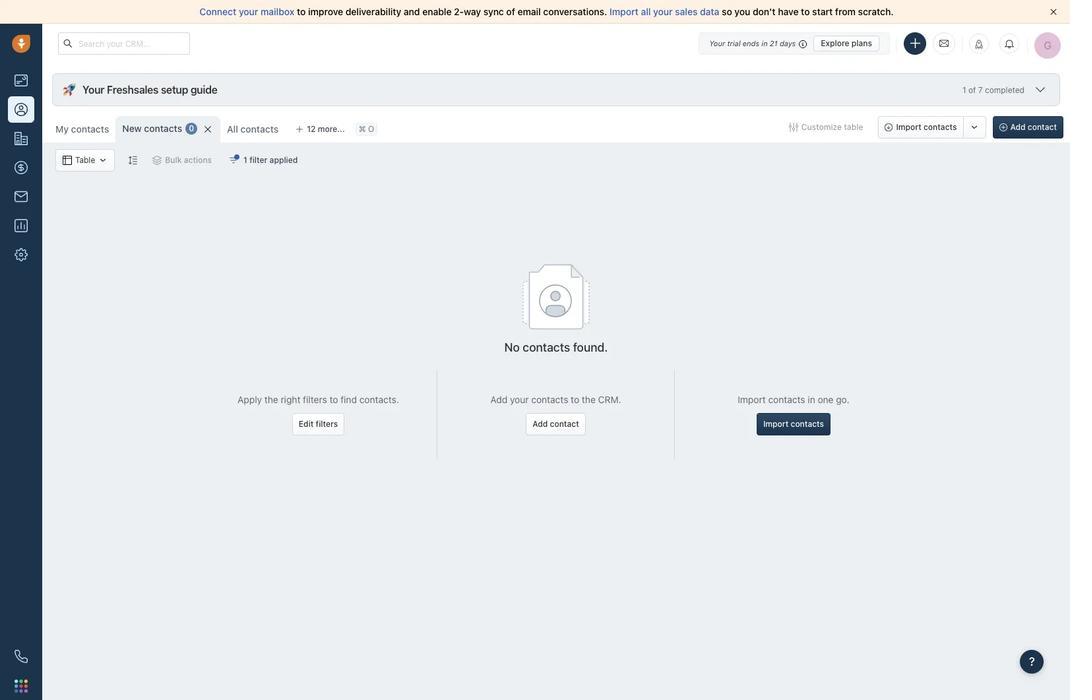 Task type: describe. For each thing, give the bounding box(es) containing it.
o
[[368, 124, 375, 134]]

1 of 7 completed
[[963, 85, 1025, 95]]

so
[[722, 6, 733, 17]]

ends
[[743, 39, 760, 47]]

import contacts inside group
[[897, 122, 958, 132]]

days
[[780, 39, 796, 47]]

import inside group
[[897, 122, 922, 132]]

have
[[779, 6, 799, 17]]

don't
[[753, 6, 776, 17]]

no
[[505, 341, 520, 355]]

1 vertical spatial contact
[[550, 419, 579, 429]]

crm.
[[599, 394, 622, 405]]

connect your mailbox to improve deliverability and enable 2-way sync of email conversations. import all your sales data so you don't have to start from scratch.
[[200, 6, 894, 17]]

container_wx8msf4aqz5i3rn1 image for customize
[[789, 123, 799, 132]]

connect your mailbox link
[[200, 6, 297, 17]]

go.
[[837, 394, 850, 405]]

edit
[[299, 419, 314, 429]]

to left crm.
[[571, 394, 580, 405]]

filters inside the edit filters button
[[316, 419, 338, 429]]

import contacts in one go.
[[738, 394, 850, 405]]

customize table
[[802, 122, 864, 132]]

your freshsales setup guide
[[83, 84, 218, 96]]

12 more... button
[[289, 120, 352, 139]]

all
[[227, 123, 238, 135]]

0 vertical spatial add
[[1011, 122, 1026, 132]]

and
[[404, 6, 420, 17]]

find
[[341, 394, 357, 405]]

your for connect your mailbox to improve deliverability and enable 2-way sync of email conversations. import all your sales data so you don't have to start from scratch.
[[239, 6, 258, 17]]

bulk
[[165, 155, 182, 165]]

your for your trial ends in 21 days
[[710, 39, 726, 47]]

to left start
[[802, 6, 810, 17]]

container_wx8msf4aqz5i3rn1 image for table dropdown button
[[63, 156, 72, 165]]

add your contacts to the crm.
[[491, 394, 622, 405]]

new contacts link
[[122, 122, 182, 135]]

1 filter applied button
[[221, 149, 307, 172]]

new
[[122, 123, 142, 134]]

12
[[307, 124, 316, 134]]

1 vertical spatial add contact
[[533, 419, 579, 429]]

enable
[[423, 6, 452, 17]]

phone element
[[8, 644, 34, 670]]

way
[[464, 6, 481, 17]]

actions
[[184, 155, 212, 165]]

my
[[55, 123, 69, 135]]

container_wx8msf4aqz5i3rn1 image for 1 filter applied button
[[229, 156, 238, 165]]

explore plans link
[[814, 35, 880, 51]]

apply the right filters to find contacts.
[[238, 394, 399, 405]]

12 more...
[[307, 124, 345, 134]]

2 the from the left
[[582, 394, 596, 405]]

freshworks switcher image
[[15, 680, 28, 693]]

contacts inside group
[[924, 122, 958, 132]]

0 horizontal spatial import contacts
[[764, 419, 825, 429]]

1 vertical spatial add
[[491, 394, 508, 405]]

edit filters button
[[292, 413, 345, 436]]

1 horizontal spatial add contact
[[1011, 122, 1058, 132]]

1 filter applied
[[244, 155, 298, 165]]

import all your sales data link
[[610, 6, 722, 17]]

freshsales
[[107, 84, 159, 96]]

found.
[[573, 341, 608, 355]]

1 vertical spatial of
[[969, 85, 977, 95]]

one
[[818, 394, 834, 405]]

style_myh0__igzzd8unmi image
[[128, 155, 137, 165]]

your trial ends in 21 days
[[710, 39, 796, 47]]

your for your freshsales setup guide
[[83, 84, 104, 96]]

bulk actions button
[[144, 149, 221, 172]]



Task type: locate. For each thing, give the bounding box(es) containing it.
add down the add your contacts to the crm.
[[533, 419, 548, 429]]

container_wx8msf4aqz5i3rn1 image left bulk
[[153, 156, 162, 165]]

1 vertical spatial import contacts
[[764, 419, 825, 429]]

no contacts found.
[[505, 341, 608, 355]]

0 vertical spatial your
[[710, 39, 726, 47]]

to left find
[[330, 394, 338, 405]]

mailbox
[[261, 6, 295, 17]]

1 container_wx8msf4aqz5i3rn1 image from the left
[[63, 156, 72, 165]]

my contacts button
[[49, 116, 116, 143], [55, 123, 109, 135]]

filters
[[303, 394, 327, 405], [316, 419, 338, 429]]

improve
[[308, 6, 343, 17]]

1 horizontal spatial your
[[510, 394, 529, 405]]

⌘ o
[[359, 124, 375, 134]]

21
[[770, 39, 778, 47]]

contact
[[1028, 122, 1058, 132], [550, 419, 579, 429]]

explore
[[821, 38, 850, 48]]

container_wx8msf4aqz5i3rn1 image left table
[[63, 156, 72, 165]]

the left the right
[[265, 394, 278, 405]]

1 horizontal spatial import contacts
[[897, 122, 958, 132]]

scratch.
[[859, 6, 894, 17]]

add contact button down the completed
[[993, 116, 1064, 139]]

0 horizontal spatial of
[[507, 6, 516, 17]]

0 vertical spatial import contacts
[[897, 122, 958, 132]]

1 horizontal spatial your
[[710, 39, 726, 47]]

1 vertical spatial filters
[[316, 419, 338, 429]]

7
[[979, 85, 983, 95]]

from
[[836, 6, 856, 17]]

container_wx8msf4aqz5i3rn1 image inside table dropdown button
[[99, 156, 108, 165]]

1 horizontal spatial of
[[969, 85, 977, 95]]

1 the from the left
[[265, 394, 278, 405]]

import contacts
[[897, 122, 958, 132], [764, 419, 825, 429]]

0 horizontal spatial import contacts button
[[757, 413, 831, 436]]

container_wx8msf4aqz5i3rn1 image
[[63, 156, 72, 165], [229, 156, 238, 165]]

table
[[845, 122, 864, 132]]

bulk actions
[[165, 155, 212, 165]]

in
[[762, 39, 768, 47], [808, 394, 816, 405]]

customize table button
[[781, 116, 872, 139]]

guide
[[191, 84, 218, 96]]

contacts.
[[360, 394, 399, 405]]

2 container_wx8msf4aqz5i3rn1 image from the left
[[229, 156, 238, 165]]

in left 21
[[762, 39, 768, 47]]

to
[[297, 6, 306, 17], [802, 6, 810, 17], [330, 394, 338, 405], [571, 394, 580, 405]]

email
[[518, 6, 541, 17]]

2-
[[454, 6, 464, 17]]

filters right the right
[[303, 394, 327, 405]]

1 horizontal spatial add
[[533, 419, 548, 429]]

1 horizontal spatial container_wx8msf4aqz5i3rn1 image
[[153, 156, 162, 165]]

import contacts button
[[879, 116, 964, 139], [757, 413, 831, 436]]

0 vertical spatial 1
[[963, 85, 967, 95]]

0 horizontal spatial container_wx8msf4aqz5i3rn1 image
[[99, 156, 108, 165]]

all contacts button
[[221, 116, 285, 143], [227, 123, 279, 135]]

0 vertical spatial filters
[[303, 394, 327, 405]]

0 vertical spatial import contacts button
[[879, 116, 964, 139]]

1 horizontal spatial contact
[[1028, 122, 1058, 132]]

⌘
[[359, 124, 366, 134]]

add contact down the add your contacts to the crm.
[[533, 419, 579, 429]]

apply
[[238, 394, 262, 405]]

import
[[610, 6, 639, 17], [897, 122, 922, 132], [738, 394, 766, 405], [764, 419, 789, 429]]

email image
[[940, 38, 949, 49]]

add contact button down the add your contacts to the crm.
[[526, 413, 586, 436]]

of right sync
[[507, 6, 516, 17]]

0 horizontal spatial your
[[239, 6, 258, 17]]

of left 7 on the top
[[969, 85, 977, 95]]

1 vertical spatial your
[[83, 84, 104, 96]]

1 horizontal spatial import contacts button
[[879, 116, 964, 139]]

1
[[963, 85, 967, 95], [244, 155, 247, 165]]

table
[[75, 155, 95, 165]]

1 horizontal spatial in
[[808, 394, 816, 405]]

2 horizontal spatial container_wx8msf4aqz5i3rn1 image
[[789, 123, 799, 132]]

sales
[[675, 6, 698, 17]]

0 horizontal spatial add
[[491, 394, 508, 405]]

container_wx8msf4aqz5i3rn1 image left filter
[[229, 156, 238, 165]]

your
[[239, 6, 258, 17], [654, 6, 673, 17], [510, 394, 529, 405]]

add contact button
[[993, 116, 1064, 139], [526, 413, 586, 436]]

0 horizontal spatial add contact button
[[526, 413, 586, 436]]

2 vertical spatial add
[[533, 419, 548, 429]]

0 vertical spatial add contact
[[1011, 122, 1058, 132]]

your down no
[[510, 394, 529, 405]]

to right mailbox
[[297, 6, 306, 17]]

filters right edit
[[316, 419, 338, 429]]

0 horizontal spatial container_wx8msf4aqz5i3rn1 image
[[63, 156, 72, 165]]

container_wx8msf4aqz5i3rn1 image left 'customize'
[[789, 123, 799, 132]]

you
[[735, 6, 751, 17]]

more...
[[318, 124, 345, 134]]

table button
[[55, 149, 115, 172]]

your for add your contacts to the crm.
[[510, 394, 529, 405]]

close image
[[1051, 9, 1058, 15]]

1 for 1 filter applied
[[244, 155, 247, 165]]

the
[[265, 394, 278, 405], [582, 394, 596, 405]]

new contacts 0
[[122, 123, 194, 134]]

container_wx8msf4aqz5i3rn1 image inside table dropdown button
[[63, 156, 72, 165]]

0 vertical spatial in
[[762, 39, 768, 47]]

0
[[189, 124, 194, 134]]

customize
[[802, 122, 842, 132]]

contacts
[[924, 122, 958, 132], [144, 123, 182, 134], [71, 123, 109, 135], [241, 123, 279, 135], [523, 341, 571, 355], [532, 394, 569, 405], [769, 394, 806, 405], [791, 419, 825, 429]]

container_wx8msf4aqz5i3rn1 image
[[789, 123, 799, 132], [99, 156, 108, 165], [153, 156, 162, 165]]

deliverability
[[346, 6, 402, 17]]

all
[[641, 6, 651, 17]]

0 vertical spatial add contact button
[[993, 116, 1064, 139]]

start
[[813, 6, 833, 17]]

2 horizontal spatial your
[[654, 6, 673, 17]]

add contact
[[1011, 122, 1058, 132], [533, 419, 579, 429]]

add down no
[[491, 394, 508, 405]]

the left crm.
[[582, 394, 596, 405]]

right
[[281, 394, 301, 405]]

container_wx8msf4aqz5i3rn1 image right table
[[99, 156, 108, 165]]

import contacts group
[[879, 116, 987, 139]]

0 horizontal spatial contact
[[550, 419, 579, 429]]

1 left filter
[[244, 155, 247, 165]]

1 horizontal spatial container_wx8msf4aqz5i3rn1 image
[[229, 156, 238, 165]]

container_wx8msf4aqz5i3rn1 image inside 1 filter applied button
[[229, 156, 238, 165]]

1 vertical spatial add contact button
[[526, 413, 586, 436]]

1 horizontal spatial the
[[582, 394, 596, 405]]

your left trial
[[710, 39, 726, 47]]

0 horizontal spatial add contact
[[533, 419, 579, 429]]

Search your CRM... text field
[[58, 32, 190, 55]]

your right all
[[654, 6, 673, 17]]

applied
[[270, 155, 298, 165]]

container_wx8msf4aqz5i3rn1 image inside customize table button
[[789, 123, 799, 132]]

in left one at the bottom right
[[808, 394, 816, 405]]

my contacts
[[55, 123, 109, 135]]

filter
[[250, 155, 268, 165]]

trial
[[728, 39, 741, 47]]

add
[[1011, 122, 1026, 132], [491, 394, 508, 405], [533, 419, 548, 429]]

0 horizontal spatial in
[[762, 39, 768, 47]]

setup
[[161, 84, 188, 96]]

0 horizontal spatial 1
[[244, 155, 247, 165]]

all contacts
[[227, 123, 279, 135]]

1 vertical spatial 1
[[244, 155, 247, 165]]

your left mailbox
[[239, 6, 258, 17]]

container_wx8msf4aqz5i3rn1 image for bulk
[[153, 156, 162, 165]]

1 vertical spatial import contacts button
[[757, 413, 831, 436]]

conversations.
[[544, 6, 608, 17]]

add down the completed
[[1011, 122, 1026, 132]]

your left freshsales
[[83, 84, 104, 96]]

0 horizontal spatial the
[[265, 394, 278, 405]]

2 horizontal spatial add
[[1011, 122, 1026, 132]]

phone image
[[15, 650, 28, 664]]

plans
[[852, 38, 873, 48]]

1 horizontal spatial add contact button
[[993, 116, 1064, 139]]

1 horizontal spatial 1
[[963, 85, 967, 95]]

1 for 1 of 7 completed
[[963, 85, 967, 95]]

sync
[[484, 6, 504, 17]]

data
[[700, 6, 720, 17]]

your
[[710, 39, 726, 47], [83, 84, 104, 96]]

0 horizontal spatial your
[[83, 84, 104, 96]]

0 vertical spatial contact
[[1028, 122, 1058, 132]]

1 inside button
[[244, 155, 247, 165]]

edit filters
[[299, 419, 338, 429]]

1 vertical spatial in
[[808, 394, 816, 405]]

completed
[[986, 85, 1025, 95]]

explore plans
[[821, 38, 873, 48]]

of
[[507, 6, 516, 17], [969, 85, 977, 95]]

connect
[[200, 6, 237, 17]]

1 left 7 on the top
[[963, 85, 967, 95]]

0 vertical spatial of
[[507, 6, 516, 17]]

add contact down the completed
[[1011, 122, 1058, 132]]

container_wx8msf4aqz5i3rn1 image inside bulk actions button
[[153, 156, 162, 165]]



Task type: vqa. For each thing, say whether or not it's contained in the screenshot.
leftmost Add contact
yes



